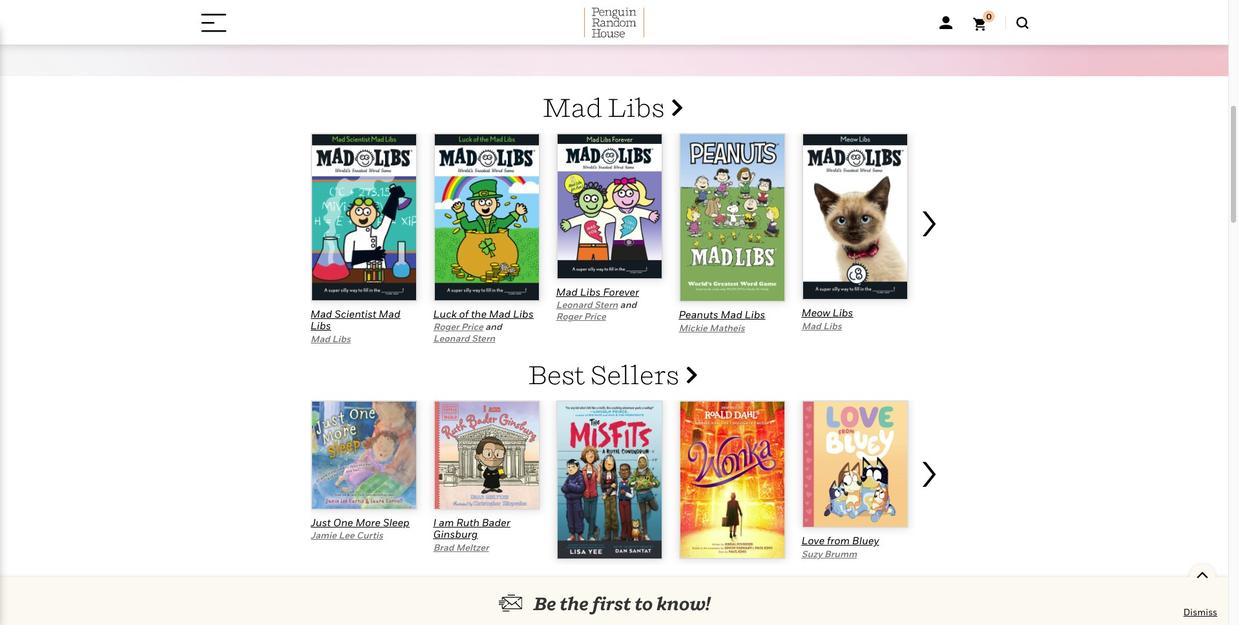 Task type: describe. For each thing, give the bounding box(es) containing it.
sleep
[[383, 516, 410, 529]]

releases
[[579, 580, 693, 611]]

personal
[[487, 17, 519, 27]]

libs inside mad libs forever leonard stern and roger price
[[580, 286, 601, 299]]

mad inside meow libs mad libs
[[802, 320, 822, 331]]

best
[[528, 359, 586, 390]]

love from bluey suzy brumm
[[802, 535, 880, 560]]

i
[[433, 516, 437, 529]]

mad libs forever leonard stern and roger price
[[556, 286, 639, 322]]

eye guess image
[[433, 621, 540, 626]]

just
[[311, 516, 331, 529]]

1 vertical spatial leonard stern link
[[433, 333, 495, 344]]

1 horizontal spatial roger price link
[[556, 311, 606, 322]]

know!
[[657, 594, 711, 615]]

suzy
[[802, 549, 823, 560]]

price inside luck of the mad libs roger price and leonard stern
[[461, 321, 483, 332]]

leonard inside luck of the mad libs roger price and leonard stern
[[433, 333, 470, 344]]

in accordance with the of the sale or sharing of personal information anytime.
[[397, 7, 657, 27]]

roger inside luck of the mad libs roger price and leonard stern
[[433, 321, 459, 332]]

1 horizontal spatial leonard stern link
[[556, 300, 618, 311]]

› link for mad libs
[[918, 180, 944, 345]]

best sellers
[[528, 359, 685, 390]]

with
[[628, 7, 644, 17]]

jamie
[[311, 530, 337, 541]]

and inside mad libs forever leonard stern and roger price
[[620, 300, 637, 311]]

love from bluey image
[[802, 401, 909, 529]]

the pancake problem (weenie featuring frank and beans book #2) image
[[802, 621, 909, 626]]

meow libs image
[[802, 133, 909, 301]]

information
[[520, 17, 564, 27]]

first
[[593, 594, 632, 615]]

be
[[534, 594, 556, 615]]

am
[[439, 516, 454, 529]]

bader
[[482, 516, 511, 529]]

ginsburg
[[433, 528, 478, 541]]

and inside luck of the mad libs roger price and leonard stern
[[486, 321, 502, 332]]

one
[[333, 516, 353, 529]]

bluey
[[853, 535, 880, 548]]

mad libs link for mad scientist mad libs
[[311, 333, 351, 344]]

mad inside 'peanuts mad libs mickie matheis'
[[721, 308, 743, 321]]

new releases
[[515, 580, 698, 611]]

just one more sleep jamie lee curtis
[[311, 516, 410, 541]]

more
[[356, 516, 381, 529]]

i am ruth bader ginsburg image
[[433, 401, 540, 511]]

curtis
[[357, 530, 383, 541]]

mad libs
[[543, 92, 670, 123]]

peanuts mad libs image
[[679, 133, 786, 303]]

sellers
[[591, 359, 680, 390]]

shopping cart image
[[973, 10, 995, 31]]

sharing
[[448, 17, 476, 27]]

mickie
[[679, 322, 708, 333]]

of inside luck of the mad libs roger price and leonard stern
[[459, 308, 469, 320]]

sale
[[422, 17, 437, 27]]

matheis
[[710, 322, 745, 333]]

dismiss link
[[1184, 606, 1218, 619]]

anytime.
[[566, 17, 597, 27]]

meltzer
[[456, 542, 489, 553]]

new
[[515, 580, 573, 611]]

luck of the mad libs image
[[433, 133, 540, 302]]

price inside mad libs forever leonard stern and roger price
[[584, 311, 606, 322]]

mad scientist mad libs image
[[311, 133, 417, 302]]

wonka link
[[679, 566, 712, 578]]

or
[[438, 17, 446, 27]]

› for mad libs
[[918, 186, 939, 248]]

be the first to know!
[[534, 594, 711, 615]]



Task type: locate. For each thing, give the bounding box(es) containing it.
0 vertical spatial mad libs link
[[543, 92, 683, 123]]

leonard stern link
[[556, 300, 618, 311], [433, 333, 495, 344]]

1 horizontal spatial roger
[[556, 311, 582, 322]]

2 › link from the top
[[918, 432, 944, 566]]

mad scientist mad libs link
[[311, 308, 401, 332]]

and down forever
[[620, 300, 637, 311]]

› link for best sellers
[[918, 432, 944, 566]]

mad libs link for meow libs
[[802, 320, 842, 331]]

luck
[[433, 308, 457, 320]]

scientist
[[335, 308, 377, 320]]

price down luck of the mad libs link
[[461, 321, 483, 332]]

of right the luck
[[459, 308, 469, 320]]

meow libs mad libs
[[802, 307, 854, 331]]

love
[[802, 535, 825, 548]]

1 horizontal spatial of
[[459, 308, 469, 320]]

silly sticker stories: easter image
[[556, 621, 663, 626]]

peanuts mad libs link
[[679, 308, 766, 321]]

new releases link
[[515, 580, 711, 611]]

mad inside mad libs forever leonard stern and roger price
[[556, 286, 578, 299]]

jamie lee curtis link
[[311, 530, 383, 541]]

mad
[[543, 92, 603, 123], [556, 286, 578, 299], [311, 308, 332, 320], [379, 308, 401, 320], [489, 308, 511, 320], [721, 308, 743, 321], [802, 320, 822, 331], [311, 333, 330, 344]]

1 horizontal spatial mad libs link
[[543, 92, 683, 123]]

0 horizontal spatial roger
[[433, 321, 459, 332]]

0 horizontal spatial price
[[461, 321, 483, 332]]

in
[[575, 7, 582, 17]]

price
[[584, 311, 606, 322], [461, 321, 483, 332]]

the left sale
[[408, 17, 420, 27]]

the misfits #1: a royal conundrum image
[[556, 401, 663, 561]]

0 horizontal spatial stern
[[472, 333, 495, 344]]

accordance
[[584, 7, 626, 17]]

brad
[[433, 542, 454, 553]]

brumm
[[825, 549, 857, 560]]

of right sharing
[[478, 17, 485, 27]]

leonard down the luck
[[433, 333, 470, 344]]

libs inside 'peanuts mad libs mickie matheis'
[[745, 308, 766, 321]]

amil and the after image
[[679, 621, 786, 626]]

› for best sellers
[[918, 437, 939, 499]]

roger price link
[[556, 311, 606, 322], [433, 321, 483, 332]]

wonka
[[679, 566, 712, 578]]

roger inside mad libs forever leonard stern and roger price
[[556, 311, 582, 322]]

lee
[[339, 530, 355, 541]]

roger down the luck
[[433, 321, 459, 332]]

luck of the mad libs roger price and leonard stern
[[433, 308, 534, 344]]

meow
[[802, 307, 831, 320]]

leonard down mad libs forever link
[[556, 300, 593, 311]]

0 horizontal spatial of
[[399, 17, 406, 27]]

price down mad libs forever link
[[584, 311, 606, 322]]

0 horizontal spatial mad libs link
[[311, 333, 351, 344]]

suzy brumm link
[[802, 549, 857, 560]]

0 horizontal spatial leonard stern link
[[433, 333, 495, 344]]

love from bluey link
[[802, 535, 880, 548]]

best sellers link
[[528, 359, 698, 390]]

1 › link from the top
[[918, 180, 944, 345]]

1 vertical spatial mad libs link
[[802, 320, 842, 331]]

stern down luck of the mad libs link
[[472, 333, 495, 344]]

0 vertical spatial › link
[[918, 180, 944, 345]]

just one more sleep link
[[311, 516, 410, 529]]

stern inside luck of the mad libs roger price and leonard stern
[[472, 333, 495, 344]]

expand/collapse sign up banner image
[[1197, 565, 1209, 584]]

forever
[[603, 286, 639, 299]]

i am ruth bader ginsburg link
[[433, 516, 511, 541]]

roger price link down mad libs forever link
[[556, 311, 606, 322]]

and down luck of the mad libs link
[[486, 321, 502, 332]]

alaska's dog heroes image
[[311, 621, 417, 626]]

1 vertical spatial › link
[[918, 432, 944, 566]]

mad libs forever link
[[556, 286, 639, 299]]

1 horizontal spatial and
[[620, 300, 637, 311]]

luck of the mad libs link
[[433, 308, 534, 320]]

mad scientist mad libs mad libs
[[311, 308, 401, 344]]

the right with
[[646, 7, 657, 17]]

stern
[[595, 300, 618, 311], [472, 333, 495, 344]]

sign in image
[[940, 16, 953, 29]]

roger
[[556, 311, 582, 322], [433, 321, 459, 332]]

the
[[646, 7, 657, 17], [408, 17, 420, 27], [471, 308, 487, 320], [560, 594, 589, 615]]

stern inside mad libs forever leonard stern and roger price
[[595, 300, 618, 311]]

wonka image
[[679, 401, 786, 560]]

peanuts
[[679, 308, 719, 321]]

mad libs link
[[543, 92, 683, 123], [802, 320, 842, 331], [311, 333, 351, 344]]

2 › from the top
[[918, 437, 939, 499]]

libs inside luck of the mad libs roger price and leonard stern
[[513, 308, 534, 320]]

dismiss
[[1184, 607, 1218, 618]]

0 vertical spatial ›
[[918, 186, 939, 248]]

mad libs forever image
[[556, 133, 663, 280]]

mad inside luck of the mad libs roger price and leonard stern
[[489, 308, 511, 320]]

0 vertical spatial and
[[620, 300, 637, 311]]

0 horizontal spatial leonard
[[433, 333, 470, 344]]

libs
[[608, 92, 665, 123], [580, 286, 601, 299], [833, 307, 854, 320], [513, 308, 534, 320], [745, 308, 766, 321], [311, 319, 331, 332], [824, 320, 842, 331], [332, 333, 351, 344]]

1 vertical spatial stern
[[472, 333, 495, 344]]

1 horizontal spatial price
[[584, 311, 606, 322]]

brad meltzer link
[[433, 542, 489, 553]]

of left sale
[[399, 17, 406, 27]]

leonard inside mad libs forever leonard stern and roger price
[[556, 300, 593, 311]]

roger down mad libs forever link
[[556, 311, 582, 322]]

stern down mad libs forever link
[[595, 300, 618, 311]]

ruth
[[457, 516, 480, 529]]

1 › from the top
[[918, 186, 939, 248]]

and
[[620, 300, 637, 311], [486, 321, 502, 332]]

meow libs link
[[802, 307, 854, 320]]

leonard stern link down mad libs forever link
[[556, 300, 618, 311]]

the right the luck
[[471, 308, 487, 320]]

2 horizontal spatial mad libs link
[[802, 320, 842, 331]]

search image
[[1017, 16, 1029, 29]]

0 vertical spatial leonard stern link
[[556, 300, 618, 311]]

›
[[918, 186, 939, 248], [918, 437, 939, 499]]

i am ruth bader ginsburg brad meltzer
[[433, 516, 511, 553]]

1 vertical spatial and
[[486, 321, 502, 332]]

the inside luck of the mad libs roger price and leonard stern
[[471, 308, 487, 320]]

1 vertical spatial ›
[[918, 437, 939, 499]]

of
[[399, 17, 406, 27], [478, 17, 485, 27], [459, 308, 469, 320]]

from
[[827, 535, 850, 548]]

› link
[[918, 180, 944, 345], [918, 432, 944, 566]]

peanuts mad libs mickie matheis
[[679, 308, 766, 333]]

0 horizontal spatial and
[[486, 321, 502, 332]]

1 horizontal spatial stern
[[595, 300, 618, 311]]

just one more sleep image
[[311, 401, 417, 511]]

1 vertical spatial leonard
[[433, 333, 470, 344]]

roger price link down the luck
[[433, 321, 483, 332]]

2 horizontal spatial of
[[478, 17, 485, 27]]

penguin random house image
[[584, 8, 645, 37]]

leonard stern link down luck of the mad libs link
[[433, 333, 495, 344]]

mickie matheis link
[[679, 322, 745, 333]]

to
[[635, 594, 653, 615]]

0 vertical spatial leonard
[[556, 300, 593, 311]]

1 horizontal spatial leonard
[[556, 300, 593, 311]]

0 horizontal spatial roger price link
[[433, 321, 483, 332]]

2 vertical spatial mad libs link
[[311, 333, 351, 344]]

leonard
[[556, 300, 593, 311], [433, 333, 470, 344]]

0 vertical spatial stern
[[595, 300, 618, 311]]

the right be
[[560, 594, 589, 615]]



Task type: vqa. For each thing, say whether or not it's contained in the screenshot.
SHARES at the left bottom of page
no



